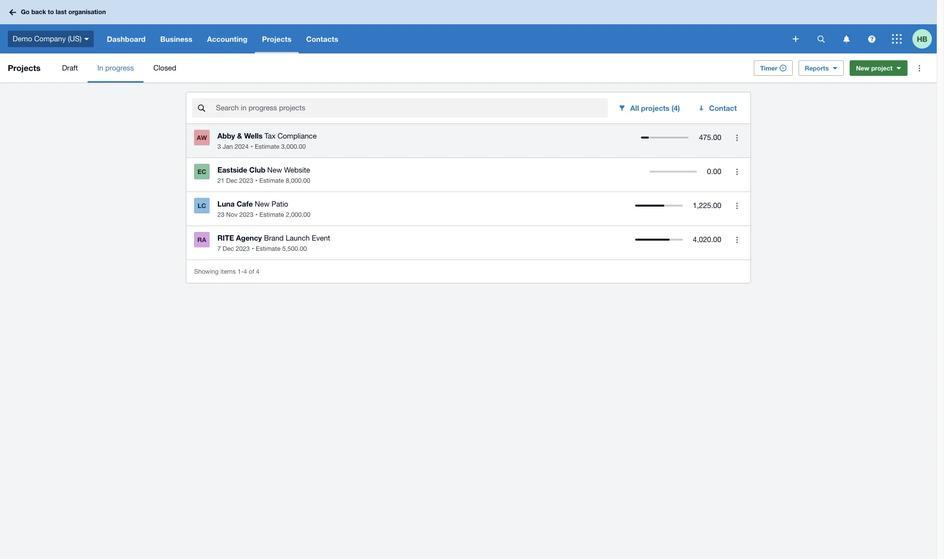 Task type: vqa. For each thing, say whether or not it's contained in the screenshot.
the Red
no



Task type: locate. For each thing, give the bounding box(es) containing it.
estimate down the club
[[260, 177, 284, 184]]

0 vertical spatial more options image
[[728, 128, 747, 147]]

svg image
[[9, 9, 16, 15], [818, 35, 825, 43], [844, 35, 850, 43], [793, 36, 799, 42]]

dec right 7 in the left top of the page
[[223, 245, 234, 253]]

event
[[312, 234, 330, 242]]

draft
[[62, 64, 78, 72]]

abby
[[218, 131, 235, 140]]

more options image
[[728, 128, 747, 147], [728, 162, 747, 182]]

•
[[251, 143, 253, 150], [255, 177, 258, 184], [255, 211, 258, 219], [252, 245, 254, 253]]

accounting
[[207, 35, 248, 43]]

closed
[[153, 64, 176, 72]]

4
[[244, 268, 247, 275], [256, 268, 260, 275]]

navigation
[[100, 24, 786, 54]]

new inside eastside club new website 21 dec 2023 • estimate 8,000.00
[[267, 166, 282, 174]]

estimate inside 'abby & wells tax compliance 3 jan 2024 • estimate 3,000.00'
[[255, 143, 280, 150]]

svg image inside 'go back to last organisation' link
[[9, 9, 16, 15]]

timer button
[[754, 60, 793, 76]]

• down agency
[[252, 245, 254, 253]]

2023 inside luna cafe new patio 23 nov 2023 • estimate 2,000.00
[[239, 211, 254, 219]]

estimate down brand
[[256, 245, 281, 253]]

0 horizontal spatial svg image
[[84, 38, 89, 40]]

estimate inside eastside club new website 21 dec 2023 • estimate 8,000.00
[[260, 177, 284, 184]]

go back to last organisation
[[21, 8, 106, 16]]

0 vertical spatial 2023
[[239, 177, 253, 184]]

1 horizontal spatial projects
[[262, 35, 292, 43]]

navigation containing dashboard
[[100, 24, 786, 54]]

new project button
[[850, 60, 908, 76]]

contacts button
[[299, 24, 346, 54]]

2023 down agency
[[236, 245, 250, 253]]

website
[[284, 166, 310, 174]]

2023 down the club
[[239, 177, 253, 184]]

• inside luna cafe new patio 23 nov 2023 • estimate 2,000.00
[[255, 211, 258, 219]]

0 vertical spatial dec
[[226, 177, 238, 184]]

2 vertical spatial 2023
[[236, 245, 250, 253]]

svg image right '(us)'
[[84, 38, 89, 40]]

0 vertical spatial projects
[[262, 35, 292, 43]]

projects
[[641, 104, 670, 112]]

wells
[[244, 131, 263, 140]]

progress
[[105, 64, 134, 72]]

demo company (us)
[[13, 34, 82, 43]]

more options image right "1,225.00"
[[728, 196, 747, 216]]

jan
[[223, 143, 233, 150]]

• right 2024
[[251, 143, 253, 150]]

rite agency brand launch event 7 dec 2023 • estimate 5,500.00
[[218, 234, 330, 253]]

5,500.00
[[282, 245, 307, 253]]

1 vertical spatial more options image
[[728, 162, 747, 182]]

luna cafe new patio 23 nov 2023 • estimate 2,000.00
[[218, 200, 311, 219]]

closed link
[[144, 54, 186, 83]]

all projects (4)
[[631, 104, 680, 112]]

svg image left the hb
[[893, 34, 902, 44]]

new
[[856, 64, 870, 72], [267, 166, 282, 174], [255, 200, 270, 208]]

4 right of at the left
[[256, 268, 260, 275]]

projects
[[262, 35, 292, 43], [8, 63, 41, 73]]

in
[[97, 64, 103, 72]]

contacts
[[306, 35, 339, 43]]

rite
[[218, 234, 234, 242]]

4 left of at the left
[[244, 268, 247, 275]]

2 more options image from the top
[[728, 162, 747, 182]]

cafe
[[237, 200, 253, 208]]

dashboard link
[[100, 24, 153, 54]]

0 horizontal spatial projects
[[8, 63, 41, 73]]

1 vertical spatial dec
[[223, 245, 234, 253]]

svg image
[[893, 34, 902, 44], [868, 35, 876, 43], [84, 38, 89, 40]]

2023
[[239, 177, 253, 184], [239, 211, 254, 219], [236, 245, 250, 253]]

0 horizontal spatial 4
[[244, 268, 247, 275]]

23
[[218, 211, 225, 219]]

banner
[[0, 0, 937, 54]]

• up agency
[[255, 211, 258, 219]]

• down the club
[[255, 177, 258, 184]]

draft link
[[52, 54, 88, 83]]

projects down demo
[[8, 63, 41, 73]]

svg image up new project
[[868, 35, 876, 43]]

1 horizontal spatial svg image
[[868, 35, 876, 43]]

luna
[[218, 200, 235, 208]]

tax
[[265, 132, 276, 140]]

organisation
[[68, 8, 106, 16]]

showing items 1-4 of 4
[[194, 268, 260, 275]]

1 more options image from the top
[[728, 128, 747, 147]]

1 horizontal spatial 4
[[256, 268, 260, 275]]

projects inside popup button
[[262, 35, 292, 43]]

demo
[[13, 34, 32, 43]]

dashboard
[[107, 35, 146, 43]]

0 vertical spatial new
[[856, 64, 870, 72]]

2 horizontal spatial svg image
[[893, 34, 902, 44]]

dec inside rite agency brand launch event 7 dec 2023 • estimate 5,500.00
[[223, 245, 234, 253]]

more options image down the hb
[[910, 58, 929, 78]]

estimate down patio
[[260, 211, 284, 219]]

2 vertical spatial more options image
[[728, 230, 747, 250]]

business button
[[153, 24, 200, 54]]

in progress link
[[88, 54, 144, 83]]

new inside luna cafe new patio 23 nov 2023 • estimate 2,000.00
[[255, 200, 270, 208]]

new right the club
[[267, 166, 282, 174]]

more options image
[[910, 58, 929, 78], [728, 196, 747, 216], [728, 230, 747, 250]]

1 vertical spatial projects
[[8, 63, 41, 73]]

dec
[[226, 177, 238, 184], [223, 245, 234, 253]]

more options image for wells
[[728, 128, 747, 147]]

estimate inside rite agency brand launch event 7 dec 2023 • estimate 5,500.00
[[256, 245, 281, 253]]

1 vertical spatial 2023
[[239, 211, 254, 219]]

estimate
[[255, 143, 280, 150], [260, 177, 284, 184], [260, 211, 284, 219], [256, 245, 281, 253]]

4,020.00
[[693, 236, 722, 244]]

projects left contacts
[[262, 35, 292, 43]]

1 vertical spatial new
[[267, 166, 282, 174]]

more options image right 475.00
[[728, 128, 747, 147]]

contact
[[710, 104, 737, 112]]

estimate down 'tax'
[[255, 143, 280, 150]]

go back to last organisation link
[[6, 4, 112, 21]]

new left project
[[856, 64, 870, 72]]

back
[[31, 8, 46, 16]]

dec inside eastside club new website 21 dec 2023 • estimate 8,000.00
[[226, 177, 238, 184]]

eastside
[[218, 165, 247, 174]]

2 vertical spatial new
[[255, 200, 270, 208]]

7
[[218, 245, 221, 253]]

1 vertical spatial more options image
[[728, 196, 747, 216]]

dec right 21
[[226, 177, 238, 184]]

more options image right 0.00
[[728, 162, 747, 182]]

nov
[[226, 211, 238, 219]]

2023 inside eastside club new website 21 dec 2023 • estimate 8,000.00
[[239, 177, 253, 184]]

2,000.00
[[286, 211, 311, 219]]

2023 down cafe
[[239, 211, 254, 219]]

aw
[[197, 134, 207, 142]]

new right cafe
[[255, 200, 270, 208]]

more options image right 4,020.00
[[728, 230, 747, 250]]



Task type: describe. For each thing, give the bounding box(es) containing it.
all
[[631, 104, 639, 112]]

more options image for cafe
[[728, 196, 747, 216]]

hb button
[[913, 24, 937, 54]]

(4)
[[672, 104, 680, 112]]

0 vertical spatial more options image
[[910, 58, 929, 78]]

eastside club new website 21 dec 2023 • estimate 8,000.00
[[218, 165, 311, 184]]

1-
[[238, 268, 244, 275]]

ec
[[198, 168, 206, 176]]

showing
[[194, 268, 219, 275]]

abby & wells tax compliance 3 jan 2024 • estimate 3,000.00
[[218, 131, 317, 150]]

business
[[160, 35, 193, 43]]

agency
[[236, 234, 262, 242]]

2023 for cafe
[[239, 211, 254, 219]]

of
[[249, 268, 254, 275]]

project
[[872, 64, 893, 72]]

• inside eastside club new website 21 dec 2023 • estimate 8,000.00
[[255, 177, 258, 184]]

2 4 from the left
[[256, 268, 260, 275]]

items
[[221, 268, 236, 275]]

contact button
[[692, 98, 745, 118]]

2023 inside rite agency brand launch event 7 dec 2023 • estimate 5,500.00
[[236, 245, 250, 253]]

3
[[218, 143, 221, 150]]

all projects (4) button
[[612, 98, 688, 118]]

svg image inside demo company (us) "popup button"
[[84, 38, 89, 40]]

2023 for club
[[239, 177, 253, 184]]

banner containing hb
[[0, 0, 937, 54]]

&
[[237, 131, 242, 140]]

3,000.00
[[281, 143, 306, 150]]

more options image for agency
[[728, 230, 747, 250]]

1,225.00
[[693, 201, 722, 210]]

timer
[[761, 64, 778, 72]]

in progress
[[97, 64, 134, 72]]

club
[[249, 165, 266, 174]]

0.00
[[707, 167, 722, 176]]

21
[[218, 177, 225, 184]]

1 4 from the left
[[244, 268, 247, 275]]

reports
[[805, 64, 829, 72]]

new for luna cafe
[[255, 200, 270, 208]]

compliance
[[278, 132, 317, 140]]

8,000.00
[[286, 177, 311, 184]]

• inside rite agency brand launch event 7 dec 2023 • estimate 5,500.00
[[252, 245, 254, 253]]

more options image for new
[[728, 162, 747, 182]]

accounting button
[[200, 24, 255, 54]]

new inside new project popup button
[[856, 64, 870, 72]]

demo company (us) button
[[0, 24, 100, 54]]

reports button
[[799, 60, 844, 76]]

brand
[[264, 234, 284, 242]]

last
[[56, 8, 67, 16]]

patio
[[272, 200, 288, 208]]

ra
[[198, 236, 206, 244]]

company
[[34, 34, 66, 43]]

475.00
[[699, 133, 722, 142]]

launch
[[286, 234, 310, 242]]

hb
[[917, 34, 928, 43]]

projects button
[[255, 24, 299, 54]]

Search in progress projects search field
[[215, 99, 608, 117]]

• inside 'abby & wells tax compliance 3 jan 2024 • estimate 3,000.00'
[[251, 143, 253, 150]]

estimate inside luna cafe new patio 23 nov 2023 • estimate 2,000.00
[[260, 211, 284, 219]]

to
[[48, 8, 54, 16]]

(us)
[[68, 34, 82, 43]]

new project
[[856, 64, 893, 72]]

go
[[21, 8, 30, 16]]

2024
[[235, 143, 249, 150]]

new for eastside club
[[267, 166, 282, 174]]

lc
[[198, 202, 206, 210]]



